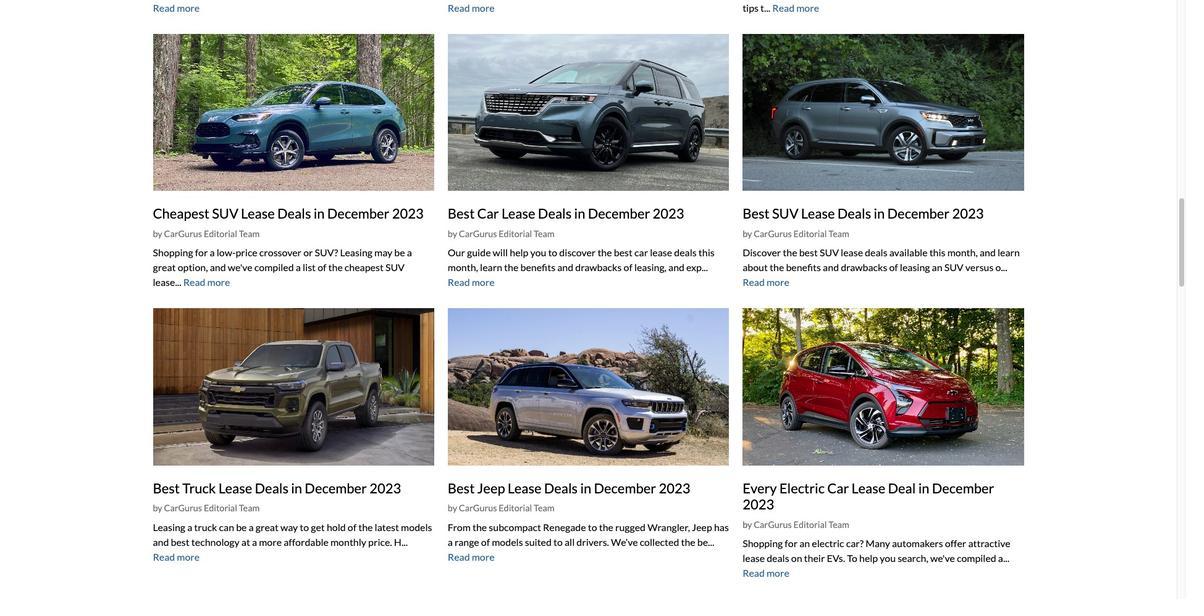 Task type: locate. For each thing, give the bounding box(es) containing it.
december up car
[[588, 205, 650, 222]]

2 this from the left
[[930, 247, 946, 259]]

1 horizontal spatial lease
[[743, 553, 765, 564]]

in inside "every electric car lease deal in december 2023"
[[919, 480, 930, 497]]

compiled down attractive
[[957, 553, 997, 564]]

best truck lease deals in december 2023 link
[[153, 480, 401, 497]]

the inside shopping for a low-price crossover or suv? leasing may be a great option, and we've compiled a list of the cheapest suv lease...
[[328, 262, 343, 273]]

cargurus up 'discover'
[[754, 229, 792, 239]]

by for best suv lease deals in december 2023
[[743, 229, 752, 239]]

on
[[791, 553, 802, 564]]

a left range
[[448, 536, 453, 548]]

1 horizontal spatial an
[[932, 262, 943, 273]]

shopping for shopping for an electric car? many automakers offer attractive lease deals on their evs. to help you search, we've compiled a... read more
[[743, 538, 783, 549]]

deals
[[674, 247, 697, 259], [865, 247, 888, 259], [767, 553, 789, 564]]

leasing up the cheapest on the left top of page
[[340, 247, 373, 259]]

2023 up wrangler,
[[659, 480, 690, 497]]

0 vertical spatial compiled
[[254, 262, 294, 273]]

about
[[743, 262, 768, 273]]

1 benefits from the left
[[521, 262, 556, 273]]

team for every electric car lease deal in december 2023
[[829, 519, 850, 530]]

electric
[[812, 538, 844, 549]]

you right will at the top of the page
[[530, 247, 546, 259]]

latest
[[375, 521, 399, 533]]

best for best jeep lease deals in december 2023
[[448, 480, 475, 497]]

0 horizontal spatial month,
[[448, 262, 478, 273]]

cargurus for best suv lease deals in december 2023
[[754, 229, 792, 239]]

editorial up will at the top of the page
[[499, 229, 532, 239]]

editorial for best car lease deals in december 2023
[[499, 229, 532, 239]]

this up exp...
[[699, 247, 715, 259]]

cheapest suv lease deals in december 2023 image
[[153, 34, 434, 191]]

1 vertical spatial month,
[[448, 262, 478, 273]]

in for best truck lease deals in december 2023
[[291, 480, 302, 497]]

drawbacks inside the our guide will help you to discover the best car lease deals this month, learn the benefits and drawbacks of leasing, and exp... read more
[[575, 262, 622, 273]]

0 horizontal spatial great
[[153, 262, 176, 273]]

in up way
[[291, 480, 302, 497]]

of right list on the top left
[[318, 262, 327, 273]]

cargurus for cheapest suv lease deals in december 2023
[[164, 229, 202, 239]]

lease
[[241, 205, 275, 222], [502, 205, 535, 222], [801, 205, 835, 222], [218, 480, 252, 497], [508, 480, 542, 497], [852, 480, 886, 497]]

in up the "renegade" on the left bottom
[[580, 480, 591, 497]]

0 vertical spatial leasing
[[340, 247, 373, 259]]

compiled inside shopping for an electric car? many automakers offer attractive lease deals on their evs. to help you search, we've compiled a... read more
[[957, 553, 997, 564]]

1 vertical spatial learn
[[480, 262, 502, 273]]

0 horizontal spatial be
[[236, 521, 247, 533]]

0 horizontal spatial best
[[171, 536, 190, 548]]

2023
[[392, 205, 424, 222], [653, 205, 684, 222], [952, 205, 984, 222], [370, 480, 401, 497], [659, 480, 690, 497], [743, 496, 774, 513]]

help right will at the top of the page
[[510, 247, 529, 259]]

1 vertical spatial help
[[859, 553, 878, 564]]

leasing
[[340, 247, 373, 259], [153, 521, 185, 533]]

by cargurus editorial team for best jeep lease deals in december 2023
[[448, 503, 555, 514]]

december for cheapest suv lease deals in december 2023
[[327, 205, 390, 222]]

december up the hold at the bottom left
[[305, 480, 367, 497]]

december up the available
[[888, 205, 950, 222]]

0 vertical spatial an
[[932, 262, 943, 273]]

of inside from the subcompact renegade to the rugged wrangler, jeep has a range of models suited to all drivers. we've collected the be... read more
[[481, 536, 490, 548]]

in for cheapest suv lease deals in december 2023
[[314, 205, 325, 222]]

1 horizontal spatial great
[[256, 521, 279, 533]]

leasing inside shopping for a low-price crossover or suv? leasing may be a great option, and we've compiled a list of the cheapest suv lease...
[[340, 247, 373, 259]]

of up monthly
[[348, 521, 357, 533]]

great up the lease...
[[153, 262, 176, 273]]

exp...
[[687, 262, 708, 273]]

to left get
[[300, 521, 309, 533]]

month, down our
[[448, 262, 478, 273]]

for for an
[[785, 538, 798, 549]]

0 horizontal spatial you
[[530, 247, 546, 259]]

0 horizontal spatial leasing
[[153, 521, 185, 533]]

0 horizontal spatial deals
[[674, 247, 697, 259]]

a left truck
[[187, 521, 192, 533]]

to left discover
[[548, 247, 558, 259]]

best for best truck lease deals in december 2023
[[153, 480, 180, 497]]

deals up exp...
[[674, 247, 697, 259]]

cheapest suv lease deals in december 2023 link
[[153, 205, 424, 222]]

0 vertical spatial be
[[394, 247, 405, 259]]

rugged
[[615, 521, 646, 533]]

editorial up low-
[[204, 229, 237, 239]]

every electric car lease deal in december 2023 link
[[743, 480, 994, 513]]

in
[[314, 205, 325, 222], [574, 205, 585, 222], [874, 205, 885, 222], [291, 480, 302, 497], [580, 480, 591, 497], [919, 480, 930, 497]]

read more link for best suv lease deals in december 2023
[[743, 276, 790, 288]]

suv up low-
[[212, 205, 238, 222]]

best inside discover the best suv lease deals available this month, and learn about the benefits and drawbacks of leasing an suv versus o... read more
[[799, 247, 818, 259]]

the down suv?
[[328, 262, 343, 273]]

2023 for cheapest suv lease deals in december 2023
[[392, 205, 424, 222]]

0 vertical spatial month,
[[948, 247, 978, 259]]

renegade
[[543, 521, 586, 533]]

1 vertical spatial be
[[236, 521, 247, 533]]

0 horizontal spatial shopping
[[153, 247, 193, 259]]

0 horizontal spatial for
[[195, 247, 208, 259]]

lease
[[650, 247, 672, 259], [841, 247, 863, 259], [743, 553, 765, 564]]

for inside shopping for an electric car? many automakers offer attractive lease deals on their evs. to help you search, we've compiled a... read more
[[785, 538, 798, 549]]

lease up leasing,
[[650, 247, 672, 259]]

2 benefits from the left
[[786, 262, 821, 273]]

shopping for an electric car? many automakers offer attractive lease deals on their evs. to help you search, we've compiled a... read more
[[743, 538, 1011, 579]]

great
[[153, 262, 176, 273], [256, 521, 279, 533]]

learn inside discover the best suv lease deals available this month, and learn about the benefits and drawbacks of leasing an suv versus o... read more
[[998, 247, 1020, 259]]

best for best car lease deals in december 2023
[[448, 205, 475, 222]]

lease for best jeep lease deals in december 2023
[[508, 480, 542, 497]]

editorial up 'subcompact'
[[499, 503, 532, 514]]

shopping inside shopping for an electric car? many automakers offer attractive lease deals on their evs. to help you search, we've compiled a... read more
[[743, 538, 783, 549]]

1 drawbacks from the left
[[575, 262, 622, 273]]

great inside shopping for a low-price crossover or suv? leasing may be a great option, and we've compiled a list of the cheapest suv lease...
[[153, 262, 176, 273]]

discover
[[559, 247, 596, 259]]

deals for best jeep lease deals in december 2023
[[544, 480, 578, 497]]

1 vertical spatial jeep
[[692, 521, 712, 533]]

our guide will help you to discover the best car lease deals this month, learn the benefits and drawbacks of leasing, and exp... read more
[[448, 247, 715, 288]]

the up drivers.
[[599, 521, 614, 533]]

0 horizontal spatial help
[[510, 247, 529, 259]]

models up h...
[[401, 521, 432, 533]]

car
[[477, 205, 499, 222], [827, 480, 849, 497]]

you down many
[[880, 553, 896, 564]]

1 vertical spatial for
[[785, 538, 798, 549]]

jeep inside from the subcompact renegade to the rugged wrangler, jeep has a range of models suited to all drivers. we've collected the be... read more
[[692, 521, 712, 533]]

jeep up 'subcompact'
[[477, 480, 505, 497]]

by cargurus editorial team up 'discover'
[[743, 229, 850, 239]]

lease inside discover the best suv lease deals available this month, and learn about the benefits and drawbacks of leasing an suv versus o... read more
[[841, 247, 863, 259]]

for up option,
[[195, 247, 208, 259]]

best
[[614, 247, 633, 259], [799, 247, 818, 259], [171, 536, 190, 548]]

evs.
[[827, 553, 845, 564]]

0 horizontal spatial we've
[[228, 262, 253, 273]]

deals for best suv lease deals in december 2023
[[838, 205, 871, 222]]

benefits inside discover the best suv lease deals available this month, and learn about the benefits and drawbacks of leasing an suv versus o... read more
[[786, 262, 821, 273]]

team up the electric
[[829, 519, 850, 530]]

for up on
[[785, 538, 798, 549]]

1 horizontal spatial deals
[[767, 553, 789, 564]]

and inside leasing a truck can be a great way to get hold of the latest models and best technology at a more affordable monthly price. h... read more
[[153, 536, 169, 548]]

subcompact
[[489, 521, 541, 533]]

december
[[327, 205, 390, 222], [588, 205, 650, 222], [888, 205, 950, 222], [305, 480, 367, 497], [594, 480, 656, 497], [932, 480, 994, 497]]

team up price
[[239, 229, 260, 239]]

or
[[303, 247, 313, 259]]

1 vertical spatial you
[[880, 553, 896, 564]]

lease inside "every electric car lease deal in december 2023"
[[852, 480, 886, 497]]

shopping
[[153, 247, 193, 259], [743, 538, 783, 549]]

a up at
[[249, 521, 254, 533]]

0 horizontal spatial drawbacks
[[575, 262, 622, 273]]

crossover
[[259, 247, 302, 259]]

1 horizontal spatial help
[[859, 553, 878, 564]]

2 horizontal spatial deals
[[865, 247, 888, 259]]

1 vertical spatial an
[[800, 538, 810, 549]]

for inside shopping for a low-price crossover or suv? leasing may be a great option, and we've compiled a list of the cheapest suv lease...
[[195, 247, 208, 259]]

of inside discover the best suv lease deals available this month, and learn about the benefits and drawbacks of leasing an suv versus o... read more
[[889, 262, 898, 273]]

of down the available
[[889, 262, 898, 273]]

0 horizontal spatial jeep
[[477, 480, 505, 497]]

1 horizontal spatial learn
[[998, 247, 1020, 259]]

electric
[[780, 480, 825, 497]]

0 horizontal spatial lease
[[650, 247, 672, 259]]

team for best jeep lease deals in december 2023
[[534, 503, 555, 514]]

1 vertical spatial leasing
[[153, 521, 185, 533]]

suv
[[212, 205, 238, 222], [772, 205, 799, 222], [820, 247, 839, 259], [386, 262, 405, 273], [945, 262, 964, 273]]

best up 'discover'
[[743, 205, 770, 222]]

0 vertical spatial you
[[530, 247, 546, 259]]

2023 left electric
[[743, 496, 774, 513]]

best right 'discover'
[[799, 247, 818, 259]]

best up the from
[[448, 480, 475, 497]]

benefits down best car lease deals in december 2023 link
[[521, 262, 556, 273]]

month, inside discover the best suv lease deals available this month, and learn about the benefits and drawbacks of leasing an suv versus o... read more
[[948, 247, 978, 259]]

leasing left truck
[[153, 521, 185, 533]]

1 horizontal spatial drawbacks
[[841, 262, 887, 273]]

cargurus
[[164, 229, 202, 239], [459, 229, 497, 239], [754, 229, 792, 239], [164, 503, 202, 514], [459, 503, 497, 514], [754, 519, 792, 530]]

deals up the "renegade" on the left bottom
[[544, 480, 578, 497]]

deals
[[277, 205, 311, 222], [538, 205, 572, 222], [838, 205, 871, 222], [255, 480, 289, 497], [544, 480, 578, 497]]

best car lease deals in december 2023 link
[[448, 205, 684, 222]]

learn
[[998, 247, 1020, 259], [480, 262, 502, 273]]

team up at
[[239, 503, 260, 514]]

1 vertical spatial models
[[492, 536, 523, 548]]

in up suv?
[[314, 205, 325, 222]]

by for every electric car lease deal in december 2023
[[743, 519, 752, 530]]

1 horizontal spatial models
[[492, 536, 523, 548]]

be right may
[[394, 247, 405, 259]]

help inside the our guide will help you to discover the best car lease deals this month, learn the benefits and drawbacks of leasing, and exp... read more
[[510, 247, 529, 259]]

this
[[699, 247, 715, 259], [930, 247, 946, 259]]

read more link for cheapest suv lease deals in december 2023
[[183, 276, 230, 288]]

best up our
[[448, 205, 475, 222]]

1 horizontal spatial compiled
[[957, 553, 997, 564]]

best
[[448, 205, 475, 222], [743, 205, 770, 222], [153, 480, 180, 497], [448, 480, 475, 497]]

more
[[177, 2, 200, 14], [472, 2, 495, 14], [797, 2, 819, 14], [207, 276, 230, 288], [472, 276, 495, 288], [767, 276, 790, 288], [259, 536, 282, 548], [177, 551, 200, 563], [472, 551, 495, 563], [767, 567, 790, 579]]

2 horizontal spatial best
[[799, 247, 818, 259]]

read
[[153, 2, 175, 14], [448, 2, 470, 14], [773, 2, 795, 14], [183, 276, 205, 288], [448, 276, 470, 288], [743, 276, 765, 288], [153, 551, 175, 563], [448, 551, 470, 563], [743, 567, 765, 579]]

models down 'subcompact'
[[492, 536, 523, 548]]

best car lease deals in december 2023 image
[[448, 34, 729, 191]]

drawbacks
[[575, 262, 622, 273], [841, 262, 887, 273]]

1 this from the left
[[699, 247, 715, 259]]

has
[[714, 521, 729, 533]]

0 vertical spatial great
[[153, 262, 176, 273]]

0 horizontal spatial this
[[699, 247, 715, 259]]

team up the "renegade" on the left bottom
[[534, 503, 555, 514]]

best jeep lease deals in december 2023 link
[[448, 480, 690, 497]]

car
[[635, 247, 648, 259]]

best inside the our guide will help you to discover the best car lease deals this month, learn the benefits and drawbacks of leasing, and exp... read more
[[614, 247, 633, 259]]

lease inside the our guide will help you to discover the best car lease deals this month, learn the benefits and drawbacks of leasing, and exp... read more
[[650, 247, 672, 259]]

editorial up can
[[204, 503, 237, 514]]

a
[[210, 247, 215, 259], [407, 247, 412, 259], [296, 262, 301, 273], [187, 521, 192, 533], [249, 521, 254, 533], [252, 536, 257, 548], [448, 536, 453, 548]]

learn inside the our guide will help you to discover the best car lease deals this month, learn the benefits and drawbacks of leasing, and exp... read more
[[480, 262, 502, 273]]

0 horizontal spatial an
[[800, 538, 810, 549]]

the up price.
[[358, 521, 373, 533]]

price
[[236, 247, 258, 259]]

in up discover
[[574, 205, 585, 222]]

an right leasing
[[932, 262, 943, 273]]

2023 up latest
[[370, 480, 401, 497]]

1 horizontal spatial for
[[785, 538, 798, 549]]

an
[[932, 262, 943, 273], [800, 538, 810, 549]]

team for best suv lease deals in december 2023
[[829, 229, 850, 239]]

1 horizontal spatial we've
[[930, 553, 955, 564]]

be right can
[[236, 521, 247, 533]]

2023 up may
[[392, 205, 424, 222]]

benefits
[[521, 262, 556, 273], [786, 262, 821, 273]]

best left car
[[614, 247, 633, 259]]

suv inside shopping for a low-price crossover or suv? leasing may be a great option, and we've compiled a list of the cheapest suv lease...
[[386, 262, 405, 273]]

team down best suv lease deals in december 2023 link
[[829, 229, 850, 239]]

editorial for every electric car lease deal in december 2023
[[794, 519, 827, 530]]

0 vertical spatial for
[[195, 247, 208, 259]]

to left all
[[554, 536, 563, 548]]

1 vertical spatial shopping
[[743, 538, 783, 549]]

1 horizontal spatial this
[[930, 247, 946, 259]]

by cargurus editorial team up on
[[743, 519, 850, 530]]

in for best jeep lease deals in december 2023
[[580, 480, 591, 497]]

shopping inside shopping for a low-price crossover or suv? leasing may be a great option, and we've compiled a list of the cheapest suv lease...
[[153, 247, 193, 259]]

0 vertical spatial models
[[401, 521, 432, 533]]

an up on
[[800, 538, 810, 549]]

to
[[847, 553, 858, 564]]

you
[[530, 247, 546, 259], [880, 553, 896, 564]]

car up guide
[[477, 205, 499, 222]]

lease for cheapest suv lease deals in december 2023
[[241, 205, 275, 222]]

1 vertical spatial compiled
[[957, 553, 997, 564]]

deals for best car lease deals in december 2023
[[538, 205, 572, 222]]

0 vertical spatial jeep
[[477, 480, 505, 497]]

2023 for best suv lease deals in december 2023
[[952, 205, 984, 222]]

guide
[[467, 247, 491, 259]]

low-
[[217, 247, 236, 259]]

by for best truck lease deals in december 2023
[[153, 503, 162, 514]]

lease down best suv lease deals in december 2023 link
[[841, 247, 863, 259]]

for
[[195, 247, 208, 259], [785, 538, 798, 549]]

suv?
[[315, 247, 338, 259]]

best left technology
[[171, 536, 190, 548]]

editorial
[[204, 229, 237, 239], [499, 229, 532, 239], [794, 229, 827, 239], [204, 503, 237, 514], [499, 503, 532, 514], [794, 519, 827, 530]]

may
[[374, 247, 393, 259]]

to inside leasing a truck can be a great way to get hold of the latest models and best technology at a more affordable monthly price. h... read more
[[300, 521, 309, 533]]

2 drawbacks from the left
[[841, 262, 887, 273]]

0 horizontal spatial models
[[401, 521, 432, 533]]

team for cheapest suv lease deals in december 2023
[[239, 229, 260, 239]]

1 horizontal spatial best
[[614, 247, 633, 259]]

0 horizontal spatial benefits
[[521, 262, 556, 273]]

0 vertical spatial we've
[[228, 262, 253, 273]]

by cargurus editorial team
[[153, 229, 260, 239], [448, 229, 555, 239], [743, 229, 850, 239], [153, 503, 260, 514], [448, 503, 555, 514], [743, 519, 850, 530]]

month, up versus on the top right
[[948, 247, 978, 259]]

deals left on
[[767, 553, 789, 564]]

a left list on the top left
[[296, 262, 301, 273]]

this up leasing
[[930, 247, 946, 259]]

the
[[598, 247, 612, 259], [783, 247, 797, 259], [328, 262, 343, 273], [504, 262, 519, 273], [770, 262, 784, 273], [358, 521, 373, 533], [473, 521, 487, 533], [599, 521, 614, 533], [681, 536, 696, 548]]

december for best car lease deals in december 2023
[[588, 205, 650, 222]]

0 horizontal spatial compiled
[[254, 262, 294, 273]]

read inside leasing a truck can be a great way to get hold of the latest models and best technology at a more affordable monthly price. h... read more
[[153, 551, 175, 563]]

deal
[[888, 480, 916, 497]]

by cargurus editorial team for best car lease deals in december 2023
[[448, 229, 555, 239]]

editorial for cheapest suv lease deals in december 2023
[[204, 229, 237, 239]]

by cargurus editorial team up low-
[[153, 229, 260, 239]]

jeep up be...
[[692, 521, 712, 533]]

1 vertical spatial car
[[827, 480, 849, 497]]

be
[[394, 247, 405, 259], [236, 521, 247, 533]]

can
[[219, 521, 234, 533]]

deals up discover
[[538, 205, 572, 222]]

we've down the offer
[[930, 553, 955, 564]]

great left way
[[256, 521, 279, 533]]

jeep
[[477, 480, 505, 497], [692, 521, 712, 533]]

2023 for best jeep lease deals in december 2023
[[659, 480, 690, 497]]

cargurus up guide
[[459, 229, 497, 239]]

1 horizontal spatial be
[[394, 247, 405, 259]]

team for best car lease deals in december 2023
[[534, 229, 555, 239]]

1 vertical spatial great
[[256, 521, 279, 533]]

to
[[548, 247, 558, 259], [300, 521, 309, 533], [588, 521, 597, 533], [554, 536, 563, 548]]

best car lease deals in december 2023
[[448, 205, 684, 222]]

cargurus down cheapest at left
[[164, 229, 202, 239]]

1 horizontal spatial month,
[[948, 247, 978, 259]]

deals up way
[[255, 480, 289, 497]]

team
[[239, 229, 260, 239], [534, 229, 555, 239], [829, 229, 850, 239], [239, 503, 260, 514], [534, 503, 555, 514], [829, 519, 850, 530]]

0 vertical spatial shopping
[[153, 247, 193, 259]]

cargurus for best jeep lease deals in december 2023
[[459, 503, 497, 514]]

o...
[[996, 262, 1008, 273]]

automakers
[[892, 538, 943, 549]]

the down 'discover'
[[770, 262, 784, 273]]

we've down price
[[228, 262, 253, 273]]

december up rugged
[[594, 480, 656, 497]]

0 vertical spatial car
[[477, 205, 499, 222]]

cargurus down every
[[754, 519, 792, 530]]

cargurus up the from
[[459, 503, 497, 514]]

editorial up the electric
[[794, 519, 827, 530]]

1 horizontal spatial benefits
[[786, 262, 821, 273]]

help
[[510, 247, 529, 259], [859, 553, 878, 564]]

2023 up versus on the top right
[[952, 205, 984, 222]]

read more
[[153, 2, 200, 14], [448, 2, 495, 14], [773, 2, 819, 14], [183, 276, 230, 288]]

lease for best truck lease deals in december 2023
[[218, 480, 252, 497]]

1 horizontal spatial car
[[827, 480, 849, 497]]

1 vertical spatial we've
[[930, 553, 955, 564]]

lease for best suv lease deals in december 2023
[[801, 205, 835, 222]]

1 horizontal spatial shopping
[[743, 538, 783, 549]]

0 vertical spatial learn
[[998, 247, 1020, 259]]

compiled down crossover
[[254, 262, 294, 273]]

cargurus for best car lease deals in december 2023
[[459, 229, 497, 239]]

december for best truck lease deals in december 2023
[[305, 480, 367, 497]]

2023 inside "every electric car lease deal in december 2023"
[[743, 496, 774, 513]]

2 horizontal spatial lease
[[841, 247, 863, 259]]

learn down will at the top of the page
[[480, 262, 502, 273]]

0 horizontal spatial learn
[[480, 262, 502, 273]]

price.
[[368, 536, 392, 548]]

0 vertical spatial help
[[510, 247, 529, 259]]

team down best car lease deals in december 2023 link
[[534, 229, 555, 239]]

by cargurus editorial team up will at the top of the page
[[448, 229, 555, 239]]

read more link
[[153, 2, 200, 14], [448, 2, 495, 14], [773, 2, 819, 14], [183, 276, 230, 288], [448, 276, 495, 288], [743, 276, 790, 288], [153, 551, 200, 563], [448, 551, 495, 563], [743, 567, 790, 579]]

1 horizontal spatial you
[[880, 553, 896, 564]]

benefits right about
[[786, 262, 821, 273]]

1 horizontal spatial jeep
[[692, 521, 712, 533]]

of
[[318, 262, 327, 273], [624, 262, 633, 273], [889, 262, 898, 273], [348, 521, 357, 533], [481, 536, 490, 548]]

1 horizontal spatial leasing
[[340, 247, 373, 259]]

every electric car lease deal in december 2023
[[743, 480, 994, 513]]

by cargurus editorial team up 'subcompact'
[[448, 503, 555, 514]]

car inside "every electric car lease deal in december 2023"
[[827, 480, 849, 497]]

drawbacks left leasing
[[841, 262, 887, 273]]

shopping up option,
[[153, 247, 193, 259]]



Task type: vqa. For each thing, say whether or not it's contained in the screenshot.
Best SUV Lease Deals in December 2023 CarGurus
yes



Task type: describe. For each thing, give the bounding box(es) containing it.
leasing
[[900, 262, 930, 273]]

best truck lease deals in december 2023 image
[[153, 309, 434, 466]]

in for best car lease deals in december 2023
[[574, 205, 585, 222]]

discover the best suv lease deals available this month, and learn about the benefits and drawbacks of leasing an suv versus o... read more
[[743, 247, 1020, 288]]

this inside the our guide will help you to discover the best car lease deals this month, learn the benefits and drawbacks of leasing, and exp... read more
[[699, 247, 715, 259]]

truck
[[182, 480, 216, 497]]

read more link for best car lease deals in december 2023
[[448, 276, 495, 288]]

deals inside discover the best suv lease deals available this month, and learn about the benefits and drawbacks of leasing an suv versus o... read more
[[865, 247, 888, 259]]

by cargurus editorial team for every electric car lease deal in december 2023
[[743, 519, 850, 530]]

a right may
[[407, 247, 412, 259]]

best jeep lease deals in december 2023 image
[[448, 309, 729, 466]]

of inside the our guide will help you to discover the best car lease deals this month, learn the benefits and drawbacks of leasing, and exp... read more
[[624, 262, 633, 273]]

attractive
[[968, 538, 1011, 549]]

of inside leasing a truck can be a great way to get hold of the latest models and best technology at a more affordable monthly price. h... read more
[[348, 521, 357, 533]]

2023 for best car lease deals in december 2023
[[653, 205, 684, 222]]

wrangler,
[[648, 521, 690, 533]]

truck
[[194, 521, 217, 533]]

cheapest
[[153, 205, 209, 222]]

to inside the our guide will help you to discover the best car lease deals this month, learn the benefits and drawbacks of leasing, and exp... read more
[[548, 247, 558, 259]]

all
[[565, 536, 575, 548]]

many
[[866, 538, 890, 549]]

be inside shopping for a low-price crossover or suv? leasing may be a great option, and we've compiled a list of the cheapest suv lease...
[[394, 247, 405, 259]]

range
[[455, 536, 479, 548]]

by cargurus editorial team for best suv lease deals in december 2023
[[743, 229, 850, 239]]

best inside leasing a truck can be a great way to get hold of the latest models and best technology at a more affordable monthly price. h... read more
[[171, 536, 190, 548]]

suited
[[525, 536, 552, 548]]

shopping for a low-price crossover or suv? leasing may be a great option, and we've compiled a list of the cheapest suv lease...
[[153, 247, 412, 288]]

deals for best truck lease deals in december 2023
[[255, 480, 289, 497]]

best suv lease deals in december 2023
[[743, 205, 984, 222]]

h...
[[394, 536, 408, 548]]

leasing,
[[634, 262, 667, 273]]

read more link for best jeep lease deals in december 2023
[[448, 551, 495, 563]]

offer
[[945, 538, 967, 549]]

drivers.
[[577, 536, 609, 548]]

read inside the our guide will help you to discover the best car lease deals this month, learn the benefits and drawbacks of leasing, and exp... read more
[[448, 276, 470, 288]]

cargurus for every electric car lease deal in december 2023
[[754, 519, 792, 530]]

a inside from the subcompact renegade to the rugged wrangler, jeep has a range of models suited to all drivers. we've collected the be... read more
[[448, 536, 453, 548]]

deals inside the our guide will help you to discover the best car lease deals this month, learn the benefits and drawbacks of leasing, and exp... read more
[[674, 247, 697, 259]]

more inside discover the best suv lease deals available this month, and learn about the benefits and drawbacks of leasing an suv versus o... read more
[[767, 276, 790, 288]]

the inside leasing a truck can be a great way to get hold of the latest models and best technology at a more affordable monthly price. h... read more
[[358, 521, 373, 533]]

deals inside shopping for an electric car? many automakers offer attractive lease deals on their evs. to help you search, we've compiled a... read more
[[767, 553, 789, 564]]

by for best car lease deals in december 2023
[[448, 229, 457, 239]]

you inside the our guide will help you to discover the best car lease deals this month, learn the benefits and drawbacks of leasing, and exp... read more
[[530, 247, 546, 259]]

a left low-
[[210, 247, 215, 259]]

read inside shopping for an electric car? many automakers offer attractive lease deals on their evs. to help you search, we've compiled a... read more
[[743, 567, 765, 579]]

collected
[[640, 536, 679, 548]]

car?
[[846, 538, 864, 549]]

get
[[311, 521, 325, 533]]

best for best suv lease deals in december 2023
[[743, 205, 770, 222]]

a...
[[998, 553, 1010, 564]]

way
[[280, 521, 298, 533]]

we've
[[611, 536, 638, 548]]

drawbacks inside discover the best suv lease deals available this month, and learn about the benefits and drawbacks of leasing an suv versus o... read more
[[841, 262, 887, 273]]

editorial for best jeep lease deals in december 2023
[[499, 503, 532, 514]]

by cargurus editorial team for best truck lease deals in december 2023
[[153, 503, 260, 514]]

read inside from the subcompact renegade to the rugged wrangler, jeep has a range of models suited to all drivers. we've collected the be... read more
[[448, 551, 470, 563]]

read inside discover the best suv lease deals available this month, and learn about the benefits and drawbacks of leasing an suv versus o... read more
[[743, 276, 765, 288]]

read more link for best truck lease deals in december 2023
[[153, 551, 200, 563]]

option,
[[178, 262, 208, 273]]

in for best suv lease deals in december 2023
[[874, 205, 885, 222]]

technology
[[191, 536, 240, 548]]

our
[[448, 247, 465, 259]]

be inside leasing a truck can be a great way to get hold of the latest models and best technology at a more affordable monthly price. h... read more
[[236, 521, 247, 533]]

lease inside shopping for an electric car? many automakers offer attractive lease deals on their evs. to help you search, we've compiled a... read more
[[743, 553, 765, 564]]

the right 'discover'
[[783, 247, 797, 259]]

monthly
[[331, 536, 366, 548]]

of inside shopping for a low-price crossover or suv? leasing may be a great option, and we've compiled a list of the cheapest suv lease...
[[318, 262, 327, 273]]

read more link for every electric car lease deal in december 2023
[[743, 567, 790, 579]]

best truck lease deals in december 2023
[[153, 480, 401, 497]]

models inside leasing a truck can be a great way to get hold of the latest models and best technology at a more affordable monthly price. h... read more
[[401, 521, 432, 533]]

more inside shopping for an electric car? many automakers offer attractive lease deals on their evs. to help you search, we've compiled a... read more
[[767, 567, 790, 579]]

by for cheapest suv lease deals in december 2023
[[153, 229, 162, 239]]

be...
[[697, 536, 714, 548]]

the up range
[[473, 521, 487, 533]]

leasing inside leasing a truck can be a great way to get hold of the latest models and best technology at a more affordable monthly price. h... read more
[[153, 521, 185, 533]]

more inside the our guide will help you to discover the best car lease deals this month, learn the benefits and drawbacks of leasing, and exp... read more
[[472, 276, 495, 288]]

will
[[493, 247, 508, 259]]

the down will at the top of the page
[[504, 262, 519, 273]]

deals for cheapest suv lease deals in december 2023
[[277, 205, 311, 222]]

an inside shopping for an electric car? many automakers offer attractive lease deals on their evs. to help you search, we've compiled a... read more
[[800, 538, 810, 549]]

we've inside shopping for a low-price crossover or suv? leasing may be a great option, and we've compiled a list of the cheapest suv lease...
[[228, 262, 253, 273]]

great inside leasing a truck can be a great way to get hold of the latest models and best technology at a more affordable monthly price. h... read more
[[256, 521, 279, 533]]

suv up 'discover'
[[772, 205, 799, 222]]

the right discover
[[598, 247, 612, 259]]

affordable
[[284, 536, 329, 548]]

leasing a truck can be a great way to get hold of the latest models and best technology at a more affordable monthly price. h... read more
[[153, 521, 432, 563]]

december for best jeep lease deals in december 2023
[[594, 480, 656, 497]]

a right at
[[252, 536, 257, 548]]

at
[[241, 536, 250, 548]]

to up drivers.
[[588, 521, 597, 533]]

best jeep lease deals in december 2023
[[448, 480, 690, 497]]

suv left versus on the top right
[[945, 262, 964, 273]]

shopping for shopping for a low-price crossover or suv? leasing may be a great option, and we've compiled a list of the cheapest suv lease...
[[153, 247, 193, 259]]

by cargurus editorial team for cheapest suv lease deals in december 2023
[[153, 229, 260, 239]]

from the subcompact renegade to the rugged wrangler, jeep has a range of models suited to all drivers. we've collected the be... read more
[[448, 521, 729, 563]]

the left be...
[[681, 536, 696, 548]]

best suv lease deals in december 2023 image
[[743, 34, 1024, 191]]

list
[[303, 262, 316, 273]]

editorial for best suv lease deals in december 2023
[[794, 229, 827, 239]]

by for best jeep lease deals in december 2023
[[448, 503, 457, 514]]

hold
[[327, 521, 346, 533]]

every
[[743, 480, 777, 497]]

best suv lease deals in december 2023 link
[[743, 205, 984, 222]]

search,
[[898, 553, 929, 564]]

from
[[448, 521, 471, 533]]

their
[[804, 553, 825, 564]]

cheapest
[[345, 262, 384, 273]]

help inside shopping for an electric car? many automakers offer attractive lease deals on their evs. to help you search, we've compiled a... read more
[[859, 553, 878, 564]]

cargurus for best truck lease deals in december 2023
[[164, 503, 202, 514]]

this inside discover the best suv lease deals available this month, and learn about the benefits and drawbacks of leasing an suv versus o... read more
[[930, 247, 946, 259]]

more inside from the subcompact renegade to the rugged wrangler, jeep has a range of models suited to all drivers. we've collected the be... read more
[[472, 551, 495, 563]]

editorial for best truck lease deals in december 2023
[[204, 503, 237, 514]]

team for best truck lease deals in december 2023
[[239, 503, 260, 514]]

you inside shopping for an electric car? many automakers offer attractive lease deals on their evs. to help you search, we've compiled a... read more
[[880, 553, 896, 564]]

month, inside the our guide will help you to discover the best car lease deals this month, learn the benefits and drawbacks of leasing, and exp... read more
[[448, 262, 478, 273]]

every electric car lease deal in december 2023 image
[[743, 309, 1024, 466]]

an inside discover the best suv lease deals available this month, and learn about the benefits and drawbacks of leasing an suv versus o... read more
[[932, 262, 943, 273]]

for for a
[[195, 247, 208, 259]]

compiled inside shopping for a low-price crossover or suv? leasing may be a great option, and we've compiled a list of the cheapest suv lease...
[[254, 262, 294, 273]]

suv down best suv lease deals in december 2023 link
[[820, 247, 839, 259]]

versus
[[966, 262, 994, 273]]

benefits inside the our guide will help you to discover the best car lease deals this month, learn the benefits and drawbacks of leasing, and exp... read more
[[521, 262, 556, 273]]

and inside shopping for a low-price crossover or suv? leasing may be a great option, and we've compiled a list of the cheapest suv lease...
[[210, 262, 226, 273]]

cheapest suv lease deals in december 2023
[[153, 205, 424, 222]]

models inside from the subcompact renegade to the rugged wrangler, jeep has a range of models suited to all drivers. we've collected the be... read more
[[492, 536, 523, 548]]

we've inside shopping for an electric car? many automakers offer attractive lease deals on their evs. to help you search, we've compiled a... read more
[[930, 553, 955, 564]]

discover
[[743, 247, 781, 259]]

lease for best car lease deals in december 2023
[[502, 205, 535, 222]]

lease...
[[153, 276, 181, 288]]

december inside "every electric car lease deal in december 2023"
[[932, 480, 994, 497]]

0 horizontal spatial car
[[477, 205, 499, 222]]

available
[[890, 247, 928, 259]]

december for best suv lease deals in december 2023
[[888, 205, 950, 222]]

2023 for best truck lease deals in december 2023
[[370, 480, 401, 497]]



